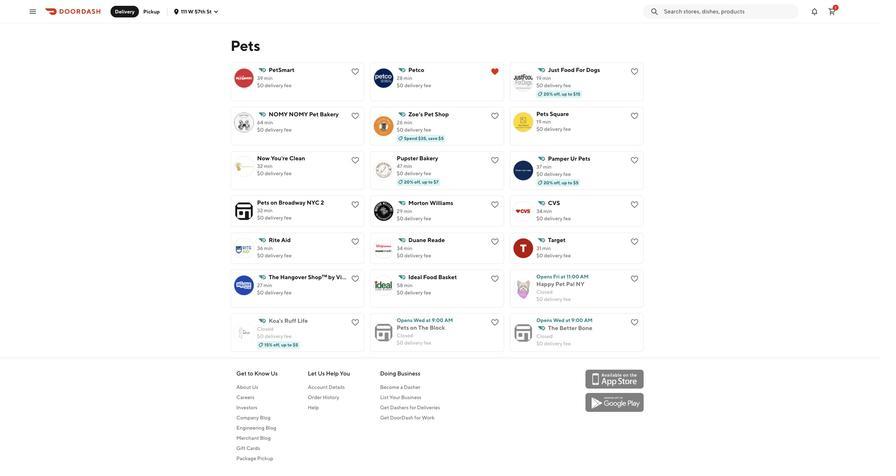 Task type: locate. For each thing, give the bounding box(es) containing it.
delivery down petsmart
[[265, 83, 283, 88]]

0 vertical spatial on
[[271, 199, 277, 206]]

you're
[[271, 155, 288, 162]]

merchant blog link
[[236, 435, 278, 442]]

fee up "15% off, up to $5"
[[284, 334, 292, 339]]

fee down aid
[[284, 253, 292, 259]]

get down list
[[380, 405, 389, 411]]

just food for dogs
[[548, 67, 600, 73]]

$0 inside 19 min $0 delivery fee
[[536, 83, 543, 88]]

fee inside opens fri at 11:00 am happy pet pal ny closed $0 delivery fee
[[564, 296, 571, 302]]

basket
[[438, 274, 457, 281]]

to right the 15%
[[288, 342, 292, 348]]

at for pal
[[561, 274, 566, 280]]

$0 inside 39 min $0 delivery fee
[[257, 83, 264, 88]]

2 horizontal spatial us
[[318, 370, 325, 377]]

get left doordash
[[380, 415, 389, 421]]

min up rite
[[264, 208, 273, 214]]

vita
[[336, 274, 347, 281]]

delivery inside now you're clean 32 min $0 delivery fee
[[265, 171, 283, 176]]

delivery down better
[[544, 341, 563, 347]]

become
[[380, 384, 399, 390]]

delivery down rite
[[265, 253, 283, 259]]

0 horizontal spatial 9:00
[[432, 318, 443, 323]]

1 vertical spatial for
[[414, 415, 421, 421]]

0 horizontal spatial pickup
[[143, 9, 160, 14]]

1 horizontal spatial nomy
[[289, 111, 308, 118]]

fee down "ideal food basket"
[[424, 290, 431, 296]]

1 horizontal spatial bakery
[[419, 155, 438, 162]]

hangover
[[280, 274, 307, 281]]

0 horizontal spatial 34 min $0 delivery fee
[[397, 246, 431, 259]]

min down pupster
[[404, 163, 412, 169]]

on left the broadway
[[271, 199, 277, 206]]

0 horizontal spatial help
[[308, 405, 319, 411]]

0 vertical spatial get
[[236, 370, 247, 377]]

1 vertical spatial bakery
[[419, 155, 438, 162]]

1 vertical spatial help
[[308, 405, 319, 411]]

get doordash for work link
[[380, 414, 440, 422]]

up left $15
[[562, 91, 567, 97]]

am inside opens wed at 9:00 am pets on the block closed $0 delivery fee
[[445, 318, 453, 323]]

on left "block"
[[410, 324, 417, 331]]

food for ideal
[[423, 274, 437, 281]]

min for petco
[[404, 75, 412, 81]]

delivery inside 27 min $0 delivery fee
[[265, 290, 283, 296]]

fee down "block"
[[424, 340, 431, 346]]

$0 inside 28 min $0 delivery fee
[[397, 83, 403, 88]]

min down now
[[264, 163, 273, 169]]

delivery up rite
[[265, 215, 283, 221]]

0 horizontal spatial bakery
[[320, 111, 339, 118]]

fee down the pal in the right bottom of the page
[[564, 296, 571, 302]]

$0 inside 29 min $0 delivery fee
[[397, 216, 403, 222]]

off, for koa's ruff life
[[273, 342, 280, 348]]

the hangover shop™ by vita coco
[[269, 274, 363, 281]]

nomy nomy pet bakery
[[269, 111, 339, 118]]

2 vertical spatial blog
[[260, 435, 271, 441]]

min inside 27 min $0 delivery fee
[[264, 283, 272, 288]]

account details link
[[308, 384, 350, 391]]

pets inside pets on broadway nyc 2 32 min $0 delivery fee
[[257, 199, 269, 206]]

fee down the broadway
[[284, 215, 292, 221]]

get for get doordash for work
[[380, 415, 389, 421]]

koa's ruff life
[[269, 318, 308, 324]]

fee down the petco
[[424, 83, 431, 88]]

click to add this store to your saved list image for rite aid
[[351, 238, 360, 246]]

zoe's pet shop
[[408, 111, 449, 118]]

0 vertical spatial blog
[[260, 415, 271, 421]]

wed inside opens wed at 9:00 am pets on the block closed $0 delivery fee
[[414, 318, 425, 323]]

gift cards link
[[236, 445, 278, 452]]

20% down pupster bakery 47 min $0 delivery fee
[[404, 179, 413, 185]]

us up "careers" link
[[252, 384, 258, 390]]

target
[[548, 237, 566, 244]]

1 vertical spatial 34 min $0 delivery fee
[[397, 246, 431, 259]]

min right 64
[[264, 120, 273, 125]]

2
[[321, 199, 324, 206]]

food right the ideal
[[423, 274, 437, 281]]

delivery up spend
[[404, 127, 423, 133]]

1 vertical spatial blog
[[266, 425, 276, 431]]

closed $0 delivery fee down koa's
[[257, 326, 292, 339]]

20% for pamper ur pets
[[544, 180, 553, 185]]

delivery up 20% off, up to $7
[[404, 171, 423, 176]]

0 horizontal spatial wed
[[414, 318, 425, 323]]

delivery down happy in the right of the page
[[544, 296, 563, 302]]

am up ny
[[580, 274, 589, 280]]

0 horizontal spatial us
[[252, 384, 258, 390]]

blog
[[260, 415, 271, 421], [266, 425, 276, 431], [260, 435, 271, 441]]

get for get to know us
[[236, 370, 247, 377]]

fee down hangover
[[284, 290, 292, 296]]

29
[[397, 208, 403, 214]]

click to add this store to your saved list image for 31 min
[[630, 238, 639, 246]]

duane reade
[[408, 237, 445, 244]]

20% down 19 min $0 delivery fee
[[544, 91, 553, 97]]

us for about us
[[252, 384, 258, 390]]

delivery inside "37 min $0 delivery fee"
[[544, 171, 563, 177]]

min inside pets square 19 min $0 delivery fee
[[543, 119, 551, 125]]

fee up 20% off, up to $7
[[424, 171, 431, 176]]

off, down "37 min $0 delivery fee"
[[554, 180, 561, 185]]

fee down "target"
[[564, 253, 571, 259]]

at for the
[[426, 318, 431, 323]]

15% off, up to $5
[[264, 342, 298, 348]]

pickup down gift cards link
[[257, 456, 273, 462]]

blog up merchant blog 'link'
[[266, 425, 276, 431]]

business up become a dasher link
[[397, 370, 420, 377]]

blog inside 'link'
[[260, 435, 271, 441]]

20% off, up to $5
[[544, 180, 579, 185]]

the for the hangover shop™ by vita coco
[[269, 274, 279, 281]]

min inside the 31 min $0 delivery fee
[[542, 246, 551, 251]]

1 19 from the top
[[536, 75, 542, 81]]

fee inside 26 min $0 delivery fee
[[424, 127, 431, 133]]

min right 36
[[264, 246, 273, 251]]

2 wed from the left
[[553, 318, 565, 323]]

click to add this store to your saved list image
[[351, 67, 360, 76], [630, 67, 639, 76], [351, 156, 360, 165], [491, 156, 499, 165], [630, 156, 639, 165], [351, 200, 360, 209], [491, 200, 499, 209], [630, 200, 639, 209], [351, 238, 360, 246], [491, 275, 499, 283], [351, 318, 360, 327]]

delivery inside pets square 19 min $0 delivery fee
[[544, 126, 563, 132]]

us right know
[[271, 370, 278, 377]]

delivery down square
[[544, 126, 563, 132]]

am up bone
[[584, 318, 593, 323]]

delivery inside 26 min $0 delivery fee
[[404, 127, 423, 133]]

2 32 from the top
[[257, 208, 263, 214]]

0 vertical spatial 32
[[257, 163, 263, 169]]

2 horizontal spatial the
[[548, 325, 558, 332]]

fee down better
[[564, 341, 571, 347]]

at
[[561, 274, 566, 280], [426, 318, 431, 323], [566, 318, 570, 323]]

delivery inside 39 min $0 delivery fee
[[265, 83, 283, 88]]

0 vertical spatial 19
[[536, 75, 542, 81]]

$0 inside the 31 min $0 delivery fee
[[536, 253, 543, 259]]

1 vertical spatial 32
[[257, 208, 263, 214]]

pupster
[[397, 155, 418, 162]]

a
[[400, 384, 403, 390]]

34 min $0 delivery fee down "cvs"
[[536, 208, 571, 222]]

$0 inside 64 min $0 delivery fee
[[257, 127, 264, 133]]

us inside about us link
[[252, 384, 258, 390]]

click to add this store to your saved list image for petsmart
[[351, 67, 360, 76]]

your
[[390, 395, 400, 400]]

fee inside pets square 19 min $0 delivery fee
[[564, 126, 571, 132]]

min inside '36 min $0 delivery fee'
[[264, 246, 273, 251]]

list
[[380, 395, 389, 400]]

the up 27 min $0 delivery fee
[[269, 274, 279, 281]]

2 horizontal spatial $5
[[573, 180, 579, 185]]

for left work
[[414, 415, 421, 421]]

min inside 58 min $0 delivery fee
[[404, 283, 413, 288]]

morton williams
[[408, 200, 453, 207]]

20%
[[544, 91, 553, 97], [404, 179, 413, 185], [544, 180, 553, 185]]

closed $0 delivery fee
[[257, 326, 292, 339], [536, 334, 571, 347]]

1 horizontal spatial the
[[418, 324, 429, 331]]

0 horizontal spatial food
[[423, 274, 437, 281]]

0 vertical spatial bakery
[[320, 111, 339, 118]]

opens down 58 min $0 delivery fee
[[397, 318, 413, 323]]

min down "cvs"
[[544, 208, 552, 214]]

1 9:00 from the left
[[432, 318, 443, 323]]

min for the hangover shop™ by vita coco
[[264, 283, 272, 288]]

the inside opens wed at 9:00 am pets on the block closed $0 delivery fee
[[418, 324, 429, 331]]

$5 right the "save"
[[438, 136, 444, 141]]

111 w 57th st
[[181, 9, 212, 14]]

19 inside 19 min $0 delivery fee
[[536, 75, 542, 81]]

1 vertical spatial on
[[410, 324, 417, 331]]

closed $0 delivery fee down better
[[536, 334, 571, 347]]

1 horizontal spatial pickup
[[257, 456, 273, 462]]

order history
[[308, 395, 339, 400]]

investors
[[236, 405, 257, 411]]

0 vertical spatial $5
[[438, 136, 444, 141]]

doing business
[[380, 370, 420, 377]]

pets left the broadway
[[257, 199, 269, 206]]

1 vertical spatial $5
[[573, 180, 579, 185]]

min right 39
[[264, 75, 273, 81]]

1 button
[[825, 4, 839, 19]]

get for get dashers for deliveries
[[380, 405, 389, 411]]

20% off, up to $15
[[544, 91, 580, 97]]

opens inside opens wed at 9:00 am pets on the block closed $0 delivery fee
[[397, 318, 413, 323]]

williams
[[430, 200, 453, 207]]

min for cvs
[[544, 208, 552, 214]]

pickup right delivery
[[143, 9, 160, 14]]

ideal food basket
[[408, 274, 457, 281]]

1 vertical spatial food
[[423, 274, 437, 281]]

$0 inside opens fri at 11:00 am happy pet pal ny closed $0 delivery fee
[[536, 296, 543, 302]]

1 horizontal spatial closed $0 delivery fee
[[536, 334, 571, 347]]

2 vertical spatial get
[[380, 415, 389, 421]]

min
[[264, 75, 273, 81], [404, 75, 412, 81], [543, 75, 551, 81], [543, 119, 551, 125], [264, 120, 273, 125], [404, 120, 412, 125], [264, 163, 273, 169], [404, 163, 412, 169], [543, 164, 552, 170], [264, 208, 273, 214], [404, 208, 412, 214], [544, 208, 552, 214], [264, 246, 273, 251], [404, 246, 412, 251], [542, 246, 551, 251], [264, 283, 272, 288], [404, 283, 413, 288]]

food for just
[[561, 67, 575, 73]]

1 horizontal spatial on
[[410, 324, 417, 331]]

9:00 inside opens wed at 9:00 am pets on the block closed $0 delivery fee
[[432, 318, 443, 323]]

$5 down ruff
[[293, 342, 298, 348]]

pets for pets square 19 min $0 delivery fee
[[536, 111, 549, 117]]

0 vertical spatial pickup
[[143, 9, 160, 14]]

bakery
[[320, 111, 339, 118], [419, 155, 438, 162]]

opens for pets
[[397, 318, 413, 323]]

up for pamper ur pets
[[562, 180, 567, 185]]

0 horizontal spatial nomy
[[269, 111, 288, 118]]

am for block
[[445, 318, 453, 323]]

min inside 19 min $0 delivery fee
[[543, 75, 551, 81]]

delivery up doing business
[[404, 340, 423, 346]]

0 horizontal spatial the
[[269, 274, 279, 281]]

min inside 64 min $0 delivery fee
[[264, 120, 273, 125]]

1 vertical spatial 19
[[536, 119, 542, 125]]

click to add this store to your saved list image
[[351, 112, 360, 120], [491, 112, 499, 120], [630, 112, 639, 120], [491, 238, 499, 246], [630, 238, 639, 246], [351, 275, 360, 283], [630, 275, 639, 283], [491, 318, 499, 327], [630, 318, 639, 327]]

click to add this store to your saved list image for 27 min
[[351, 275, 360, 283]]

fee down you're
[[284, 171, 292, 176]]

58
[[397, 283, 403, 288]]

$5 for koa's ruff life
[[293, 342, 298, 348]]

up down "37 min $0 delivery fee"
[[562, 180, 567, 185]]

nomy
[[269, 111, 288, 118], [289, 111, 308, 118]]

20% down "37 min $0 delivery fee"
[[544, 180, 553, 185]]

min down just
[[543, 75, 551, 81]]

9:00
[[432, 318, 443, 323], [572, 318, 583, 323]]

1 vertical spatial pickup
[[257, 456, 273, 462]]

fee down square
[[564, 126, 571, 132]]

click to add this store to your saved list image for 64 min
[[351, 112, 360, 120]]

delivery down you're
[[265, 171, 283, 176]]

click to add this store to your saved list image for just food for dogs
[[630, 67, 639, 76]]

by
[[328, 274, 335, 281]]

0 vertical spatial 34
[[536, 208, 543, 214]]

2 19 from the top
[[536, 119, 542, 125]]

zoe's
[[408, 111, 423, 118]]

click to add this store to your saved list image for 34 min
[[491, 238, 499, 246]]

32
[[257, 163, 263, 169], [257, 208, 263, 214]]

2 9:00 from the left
[[572, 318, 583, 323]]

delivery down hangover
[[265, 290, 283, 296]]

morton
[[408, 200, 429, 207]]

34 min $0 delivery fee for cvs
[[536, 208, 571, 222]]

1 horizontal spatial wed
[[553, 318, 565, 323]]

$0 inside 26 min $0 delivery fee
[[397, 127, 403, 133]]

dasher
[[404, 384, 420, 390]]

32 inside now you're clean 32 min $0 delivery fee
[[257, 163, 263, 169]]

pets inside opens wed at 9:00 am pets on the block closed $0 delivery fee
[[397, 324, 409, 331]]

min right '26'
[[404, 120, 412, 125]]

dashers
[[390, 405, 409, 411]]

blog for company blog
[[260, 415, 271, 421]]

2 horizontal spatial pet
[[556, 281, 565, 288]]

blog up gift cards link
[[260, 435, 271, 441]]

min inside now you're clean 32 min $0 delivery fee
[[264, 163, 273, 169]]

1 vertical spatial get
[[380, 405, 389, 411]]

26 min $0 delivery fee
[[397, 120, 431, 133]]

pets inside pets square 19 min $0 delivery fee
[[536, 111, 549, 117]]

0 vertical spatial help
[[326, 370, 339, 377]]

1
[[835, 5, 837, 10]]

to left $15
[[568, 91, 572, 97]]

help
[[326, 370, 339, 377], [308, 405, 319, 411]]

delivery inside pets on broadway nyc 2 32 min $0 delivery fee
[[265, 215, 283, 221]]

$0 inside now you're clean 32 min $0 delivery fee
[[257, 171, 264, 176]]

31 min $0 delivery fee
[[536, 246, 571, 259]]

pamper ur pets
[[548, 155, 590, 162]]

min inside 39 min $0 delivery fee
[[264, 75, 273, 81]]

9:00 for opens wed at 9:00 am
[[572, 318, 583, 323]]

to for koa's ruff life
[[288, 342, 292, 348]]

0 vertical spatial food
[[561, 67, 575, 73]]

cvs
[[548, 200, 560, 207]]

to left $7
[[428, 179, 433, 185]]

careers link
[[236, 394, 278, 401]]

am up "block"
[[445, 318, 453, 323]]

order
[[308, 395, 322, 400]]

fee down nomy nomy pet bakery
[[284, 127, 292, 133]]

get up about
[[236, 370, 247, 377]]

min inside 26 min $0 delivery fee
[[404, 120, 412, 125]]

engineering
[[236, 425, 265, 431]]

engineering blog
[[236, 425, 276, 431]]

1 vertical spatial 34
[[397, 246, 403, 251]]

min right 58
[[404, 283, 413, 288]]

the left "block"
[[418, 324, 429, 331]]

fee inside pupster bakery 47 min $0 delivery fee
[[424, 171, 431, 176]]

min inside "37 min $0 delivery fee"
[[543, 164, 552, 170]]

fee up spend $35, save $5
[[424, 127, 431, 133]]

let
[[308, 370, 317, 377]]

delivery up the 20% off, up to $5 at top right
[[544, 171, 563, 177]]

delivery up the 20% off, up to $15 on the top right
[[544, 83, 563, 88]]

$0 inside 58 min $0 delivery fee
[[397, 290, 403, 296]]

let us help you
[[308, 370, 350, 377]]

fee inside '36 min $0 delivery fee'
[[284, 253, 292, 259]]

closed inside opens wed at 9:00 am pets on the block closed $0 delivery fee
[[397, 333, 413, 339]]

wed down 58 min $0 delivery fee
[[414, 318, 425, 323]]

us right let at bottom left
[[318, 370, 325, 377]]

on inside pets on broadway nyc 2 32 min $0 delivery fee
[[271, 199, 277, 206]]

1 horizontal spatial food
[[561, 67, 575, 73]]

0 horizontal spatial 34
[[397, 246, 403, 251]]

up right the 15%
[[281, 342, 287, 348]]

min right 29
[[404, 208, 412, 214]]

to down "37 min $0 delivery fee"
[[568, 180, 572, 185]]

pets on broadway nyc 2 32 min $0 delivery fee
[[257, 199, 324, 221]]

27 min $0 delivery fee
[[257, 283, 292, 296]]

1 horizontal spatial 34 min $0 delivery fee
[[536, 208, 571, 222]]

click to add this store to your saved list image for 19 min
[[630, 112, 639, 120]]

1 horizontal spatial us
[[271, 370, 278, 377]]

pickup inside the pickup button
[[143, 9, 160, 14]]

for up get doordash for work link
[[410, 405, 416, 411]]

min right 31
[[542, 246, 551, 251]]

fee up the 20% off, up to $5 at top right
[[564, 171, 571, 177]]

become a dasher
[[380, 384, 420, 390]]

0 vertical spatial for
[[410, 405, 416, 411]]

opens inside opens fri at 11:00 am happy pet pal ny closed $0 delivery fee
[[536, 274, 552, 280]]

help down the order
[[308, 405, 319, 411]]

0 vertical spatial 34 min $0 delivery fee
[[536, 208, 571, 222]]

0 horizontal spatial on
[[271, 199, 277, 206]]

wed up better
[[553, 318, 565, 323]]

delivery down duane
[[404, 253, 423, 259]]

at up better
[[566, 318, 570, 323]]

pupster bakery 47 min $0 delivery fee
[[397, 155, 438, 176]]

company blog
[[236, 415, 271, 421]]

click to add this store to your saved list image for ideal food basket
[[491, 275, 499, 283]]

fee down morton williams
[[424, 216, 431, 222]]

32 inside pets on broadway nyc 2 32 min $0 delivery fee
[[257, 208, 263, 214]]

at inside opens fri at 11:00 am happy pet pal ny closed $0 delivery fee
[[561, 274, 566, 280]]

39 min $0 delivery fee
[[257, 75, 292, 88]]

at inside opens wed at 9:00 am pets on the block closed $0 delivery fee
[[426, 318, 431, 323]]

1 horizontal spatial help
[[326, 370, 339, 377]]

1 32 from the top
[[257, 163, 263, 169]]

ur
[[570, 155, 577, 162]]

closed
[[536, 289, 553, 295], [257, 326, 273, 332], [397, 333, 413, 339], [536, 334, 553, 339]]

min inside 28 min $0 delivery fee
[[404, 75, 412, 81]]

34 min $0 delivery fee down duane
[[397, 246, 431, 259]]

delivery up you're
[[265, 127, 283, 133]]

0 horizontal spatial $5
[[293, 342, 298, 348]]

2 vertical spatial $5
[[293, 342, 298, 348]]

1 horizontal spatial 34
[[536, 208, 543, 214]]

pets up 39
[[231, 37, 260, 54]]

1 horizontal spatial $5
[[438, 136, 444, 141]]

company
[[236, 415, 259, 421]]

opens up the better bone at the right
[[536, 318, 552, 323]]

min inside pets on broadway nyc 2 32 min $0 delivery fee
[[264, 208, 273, 214]]

business down dasher
[[401, 395, 421, 400]]

to left know
[[248, 370, 253, 377]]

min right 37
[[543, 164, 552, 170]]

blog for merchant blog
[[260, 435, 271, 441]]

9:00 up the better bone at the right
[[572, 318, 583, 323]]

min inside 29 min $0 delivery fee
[[404, 208, 412, 214]]

get
[[236, 370, 247, 377], [380, 405, 389, 411], [380, 415, 389, 421]]

1 wed from the left
[[414, 318, 425, 323]]

min for zoe's pet shop
[[404, 120, 412, 125]]

am inside opens fri at 11:00 am happy pet pal ny closed $0 delivery fee
[[580, 274, 589, 280]]

1 horizontal spatial 9:00
[[572, 318, 583, 323]]

up for just food for dogs
[[562, 91, 567, 97]]

gift
[[236, 446, 245, 451]]

delivery inside opens wed at 9:00 am pets on the block closed $0 delivery fee
[[404, 340, 423, 346]]

delivery down morton
[[404, 216, 423, 222]]

help left you
[[326, 370, 339, 377]]



Task type: describe. For each thing, give the bounding box(es) containing it.
fri
[[553, 274, 560, 280]]

doing
[[380, 370, 396, 377]]

pets right ur
[[578, 155, 590, 162]]

closed inside opens fri at 11:00 am happy pet pal ny closed $0 delivery fee
[[536, 289, 553, 295]]

min for morton williams
[[404, 208, 412, 214]]

delivery inside pupster bakery 47 min $0 delivery fee
[[404, 171, 423, 176]]

min for duane reade
[[404, 246, 412, 251]]

pets for pets
[[231, 37, 260, 54]]

fee inside 28 min $0 delivery fee
[[424, 83, 431, 88]]

click to remove this store from your saved list image
[[491, 67, 499, 76]]

investors link
[[236, 404, 278, 411]]

delivery inside 28 min $0 delivery fee
[[404, 83, 423, 88]]

deliveries
[[417, 405, 440, 411]]

the for the better bone
[[548, 325, 558, 332]]

min for nomy nomy pet bakery
[[264, 120, 273, 125]]

delivery inside the 31 min $0 delivery fee
[[544, 253, 563, 259]]

wed for opens wed at 9:00 am pets on the block closed $0 delivery fee
[[414, 318, 425, 323]]

28 min $0 delivery fee
[[397, 75, 431, 88]]

reade
[[427, 237, 445, 244]]

9:00 for opens wed at 9:00 am pets on the block closed $0 delivery fee
[[432, 318, 443, 323]]

the better bone
[[548, 325, 592, 332]]

save
[[428, 136, 437, 141]]

ruff
[[284, 318, 296, 324]]

ideal
[[408, 274, 422, 281]]

36 min $0 delivery fee
[[257, 246, 292, 259]]

min for pamper ur pets
[[543, 164, 552, 170]]

pets for pets on broadway nyc 2 32 min $0 delivery fee
[[257, 199, 269, 206]]

click to add this store to your saved list image for morton williams
[[491, 200, 499, 209]]

doordash
[[390, 415, 413, 421]]

rite aid
[[269, 237, 291, 244]]

ny
[[576, 281, 585, 288]]

$0 inside pupster bakery 47 min $0 delivery fee
[[397, 171, 403, 176]]

$0 inside pets square 19 min $0 delivery fee
[[536, 126, 543, 132]]

delivery inside 29 min $0 delivery fee
[[404, 216, 423, 222]]

delivery inside 58 min $0 delivery fee
[[404, 290, 423, 296]]

for
[[576, 67, 585, 73]]

get dashers for deliveries link
[[380, 404, 440, 411]]

w
[[188, 9, 194, 14]]

delivery down "cvs"
[[544, 216, 563, 222]]

fee inside 19 min $0 delivery fee
[[564, 83, 571, 88]]

am for ny
[[580, 274, 589, 280]]

about
[[236, 384, 251, 390]]

111
[[181, 9, 187, 14]]

fee inside 27 min $0 delivery fee
[[284, 290, 292, 296]]

about us link
[[236, 384, 278, 391]]

$0 inside pets on broadway nyc 2 32 min $0 delivery fee
[[257, 215, 264, 221]]

15%
[[264, 342, 273, 348]]

39
[[257, 75, 263, 81]]

up left $7
[[422, 179, 427, 185]]

57th
[[195, 9, 206, 14]]

off, for pamper ur pets
[[554, 180, 561, 185]]

20% off, up to $7
[[404, 179, 439, 185]]

36
[[257, 246, 263, 251]]

pickup button
[[139, 6, 164, 17]]

1 vertical spatial business
[[401, 395, 421, 400]]

1 horizontal spatial pet
[[424, 111, 434, 118]]

34 for duane reade
[[397, 246, 403, 251]]

delivery inside '36 min $0 delivery fee'
[[265, 253, 283, 259]]

opens fri at 11:00 am happy pet pal ny closed $0 delivery fee
[[536, 274, 589, 302]]

fee inside "37 min $0 delivery fee"
[[564, 171, 571, 177]]

fee inside 29 min $0 delivery fee
[[424, 216, 431, 222]]

list your business link
[[380, 394, 440, 401]]

us for let us help you
[[318, 370, 325, 377]]

clean
[[289, 155, 305, 162]]

delivery up the 15%
[[265, 334, 283, 339]]

fee inside 39 min $0 delivery fee
[[284, 83, 292, 88]]

become a dasher link
[[380, 384, 440, 391]]

1 nomy from the left
[[269, 111, 288, 118]]

click to add this store to your saved list image for 26 min
[[491, 112, 499, 120]]

blog for engineering blog
[[266, 425, 276, 431]]

to for pamper ur pets
[[568, 180, 572, 185]]

click to add this store to your saved list image for pamper ur pets
[[630, 156, 639, 165]]

pal
[[566, 281, 575, 288]]

broadway
[[279, 199, 306, 206]]

64 min $0 delivery fee
[[257, 120, 292, 133]]

gift cards
[[236, 446, 260, 451]]

fee inside 64 min $0 delivery fee
[[284, 127, 292, 133]]

0 horizontal spatial pet
[[309, 111, 319, 118]]

min for rite aid
[[264, 246, 273, 251]]

open menu image
[[28, 7, 37, 16]]

pickup inside package pickup link
[[257, 456, 273, 462]]

get dashers for deliveries
[[380, 405, 440, 411]]

$0 inside opens wed at 9:00 am pets on the block closed $0 delivery fee
[[397, 340, 403, 346]]

click to add this store to your saved list image for koa's ruff life
[[351, 318, 360, 327]]

now
[[257, 155, 270, 162]]

merchant blog
[[236, 435, 271, 441]]

spend $35, save $5
[[404, 136, 444, 141]]

just
[[548, 67, 560, 73]]

0 vertical spatial business
[[397, 370, 420, 377]]

up for koa's ruff life
[[281, 342, 287, 348]]

47
[[397, 163, 403, 169]]

fee inside 58 min $0 delivery fee
[[424, 290, 431, 296]]

20% for just food for dogs
[[544, 91, 553, 97]]

$0 inside '36 min $0 delivery fee'
[[257, 253, 264, 259]]

on inside opens wed at 9:00 am pets on the block closed $0 delivery fee
[[410, 324, 417, 331]]

fee inside the 31 min $0 delivery fee
[[564, 253, 571, 259]]

to for just food for dogs
[[568, 91, 572, 97]]

delivery inside 64 min $0 delivery fee
[[265, 127, 283, 133]]

block
[[430, 324, 445, 331]]

for for doordash
[[414, 415, 421, 421]]

min for target
[[542, 246, 551, 251]]

opens for happy
[[536, 274, 552, 280]]

min for petsmart
[[264, 75, 273, 81]]

min inside pupster bakery 47 min $0 delivery fee
[[404, 163, 412, 169]]

off, for just food for dogs
[[554, 91, 561, 97]]

about us
[[236, 384, 258, 390]]

11:00
[[567, 274, 579, 280]]

petsmart
[[269, 67, 295, 73]]

19 min $0 delivery fee
[[536, 75, 571, 88]]

34 min $0 delivery fee for duane reade
[[397, 246, 431, 259]]

coco
[[349, 274, 363, 281]]

shop™
[[308, 274, 327, 281]]

0 items, open order cart image
[[828, 7, 837, 16]]

27
[[257, 283, 263, 288]]

delivery inside 19 min $0 delivery fee
[[544, 83, 563, 88]]

wed for opens wed at 9:00 am
[[553, 318, 565, 323]]

19 inside pets square 19 min $0 delivery fee
[[536, 119, 542, 125]]

$5 for pamper ur pets
[[573, 180, 579, 185]]

square
[[550, 111, 569, 117]]

26
[[397, 120, 403, 125]]

shop
[[435, 111, 449, 118]]

know
[[254, 370, 270, 377]]

$15
[[573, 91, 580, 97]]

$0 inside 27 min $0 delivery fee
[[257, 290, 264, 296]]

min for just food for dogs
[[543, 75, 551, 81]]

for for dashers
[[410, 405, 416, 411]]

min for ideal food basket
[[404, 283, 413, 288]]

history
[[323, 395, 339, 400]]

click to add this store to your saved list image for cvs
[[630, 200, 639, 209]]

rite
[[269, 237, 280, 244]]

64
[[257, 120, 263, 125]]

details
[[329, 384, 345, 390]]

you
[[340, 370, 350, 377]]

get doordash for work
[[380, 415, 435, 421]]

$0 inside "37 min $0 delivery fee"
[[536, 171, 543, 177]]

careers
[[236, 395, 254, 400]]

34 for cvs
[[536, 208, 543, 214]]

bone
[[578, 325, 592, 332]]

notification bell image
[[810, 7, 819, 16]]

fee inside now you're clean 32 min $0 delivery fee
[[284, 171, 292, 176]]

29 min $0 delivery fee
[[397, 208, 431, 222]]

fee inside pets on broadway nyc 2 32 min $0 delivery fee
[[284, 215, 292, 221]]

opens wed at 9:00 am
[[536, 318, 593, 323]]

engineering blog link
[[236, 424, 278, 432]]

spend
[[404, 136, 417, 141]]

fee inside opens wed at 9:00 am pets on the block closed $0 delivery fee
[[424, 340, 431, 346]]

$7
[[434, 179, 439, 185]]

2 nomy from the left
[[289, 111, 308, 118]]

bakery inside pupster bakery 47 min $0 delivery fee
[[419, 155, 438, 162]]

Store search: begin typing to search for stores available on DoorDash text field
[[664, 7, 794, 15]]

dogs
[[586, 67, 600, 73]]

0 horizontal spatial closed $0 delivery fee
[[257, 326, 292, 339]]

life
[[297, 318, 308, 324]]

fee down the duane reade
[[424, 253, 431, 259]]

duane
[[408, 237, 426, 244]]

off, down pupster bakery 47 min $0 delivery fee
[[414, 179, 421, 185]]

fee up "target"
[[564, 216, 571, 222]]

pet inside opens fri at 11:00 am happy pet pal ny closed $0 delivery fee
[[556, 281, 565, 288]]

delivery button
[[111, 6, 139, 17]]

delivery inside opens fri at 11:00 am happy pet pal ny closed $0 delivery fee
[[544, 296, 563, 302]]

111 w 57th st button
[[174, 9, 219, 14]]

company blog link
[[236, 414, 278, 422]]

package pickup link
[[236, 455, 278, 462]]



Task type: vqa. For each thing, say whether or not it's contained in the screenshot.
Run
no



